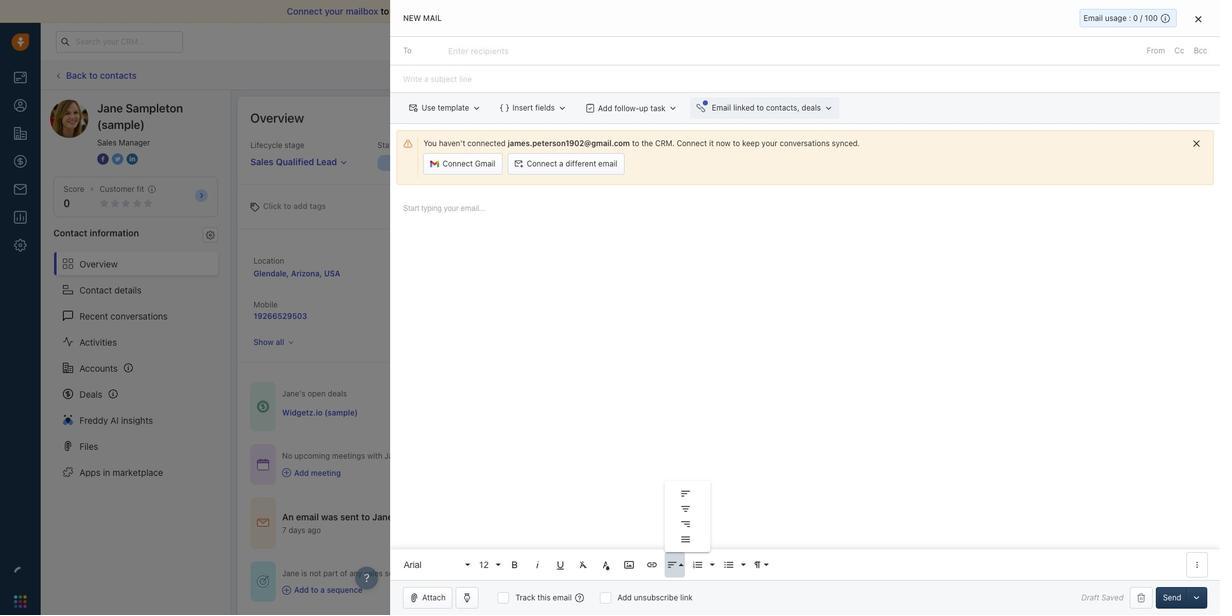 Task type: vqa. For each thing, say whether or not it's contained in the screenshot.
'OPENED'
no



Task type: describe. For each thing, give the bounding box(es) containing it.
email linked to contacts, deals
[[712, 103, 821, 113]]

jane is not part of any sales sequence.
[[282, 569, 422, 578]]

Enter recipients text field
[[448, 41, 511, 61]]

unsubscribe
[[634, 593, 678, 603]]

email inside an email was sent to jane 7 days ago
[[296, 512, 319, 522]]

sampleton
[[126, 102, 183, 115]]

connect for connect gmail
[[443, 159, 473, 169]]

mobile 19266529503
[[254, 300, 307, 321]]

tags
[[310, 201, 326, 211]]

details
[[114, 284, 142, 295]]

freddy
[[79, 415, 108, 426]]

connect left it
[[677, 139, 707, 148]]

customize overview
[[1113, 113, 1185, 123]]

connect a different email button
[[508, 153, 625, 175]]

it
[[709, 139, 714, 148]]

jane for (sample)
[[97, 102, 123, 115]]

more misc image
[[1192, 559, 1203, 571]]

1 horizontal spatial overview
[[250, 111, 304, 125]]

dialog containing arial
[[391, 0, 1220, 615]]

0 button
[[64, 198, 70, 209]]

a inside button
[[559, 159, 564, 169]]

1 horizontal spatial (sample)
[[325, 408, 358, 417]]

mng settings image
[[206, 231, 215, 239]]

follow-
[[615, 103, 639, 113]]

fit
[[137, 184, 144, 194]]

files
[[79, 441, 98, 452]]

to inside button
[[757, 103, 764, 113]]

status
[[378, 140, 401, 150]]

jane for not
[[282, 569, 299, 578]]

information
[[90, 228, 139, 239]]

jane.
[[385, 452, 404, 461]]

widgetz.io (sample)
[[282, 408, 358, 417]]

new for new
[[441, 158, 457, 168]]

container_wx8msf4aqz5i3rn1 image for jane's open deals
[[257, 401, 270, 413]]

and
[[484, 6, 499, 17]]

deals inside email linked to contacts, deals button
[[802, 103, 821, 113]]

Write a subject line text field
[[391, 66, 1220, 92]]

contacted
[[566, 158, 604, 168]]

twitter circled image
[[112, 153, 123, 166]]

insert
[[513, 103, 533, 113]]

1 vertical spatial deals
[[328, 389, 347, 399]]

ai
[[110, 415, 119, 426]]

0 horizontal spatial your
[[325, 6, 344, 17]]

email for email linked to contacts, deals
[[712, 103, 731, 113]]

contact information
[[53, 228, 139, 239]]

italic (⌘i) image
[[532, 559, 544, 571]]

customer fit
[[100, 184, 144, 194]]

jane's
[[282, 389, 306, 399]]

linkedin circled image
[[126, 153, 138, 166]]

glendale,
[[254, 269, 289, 278]]

location
[[254, 256, 284, 266]]

21
[[931, 37, 939, 45]]

bcc
[[1194, 46, 1208, 55]]

enable
[[502, 6, 530, 17]]

1 link
[[1123, 32, 1142, 51]]

0 horizontal spatial in
[[103, 467, 110, 478]]

gmail
[[475, 159, 496, 169]]

connect gmail
[[443, 159, 496, 169]]

mail
[[423, 13, 442, 23]]

email right sync in the left top of the page
[[593, 6, 616, 17]]

any
[[350, 569, 362, 578]]

Search your CRM... text field
[[56, 31, 183, 52]]

your
[[873, 37, 888, 45]]

ago
[[308, 526, 321, 535]]

freshworks switcher image
[[14, 595, 27, 608]]

meeting
[[311, 468, 341, 478]]

0 vertical spatial in
[[923, 37, 929, 45]]

an email was sent to jane 7 days ago
[[282, 512, 393, 535]]

use template
[[422, 103, 469, 113]]

container_wx8msf4aqz5i3rn1 image inside add meeting link
[[282, 469, 291, 477]]

sales qualified lead
[[250, 156, 337, 167]]

arial
[[404, 560, 422, 570]]

add for add follow-up task
[[598, 103, 613, 113]]

the
[[642, 139, 653, 148]]

freddy ai insights
[[79, 415, 153, 426]]

fields
[[535, 103, 555, 113]]

with
[[367, 452, 383, 461]]

arial button
[[399, 552, 472, 578]]

apps
[[79, 467, 101, 478]]

overview
[[1153, 113, 1185, 123]]

connect gmail button
[[424, 153, 503, 175]]

email inside button
[[599, 159, 618, 169]]

usa
[[324, 269, 340, 278]]

explore
[[980, 36, 1008, 46]]

plans
[[1010, 36, 1030, 46]]

to inside an email was sent to jane 7 days ago
[[361, 512, 370, 522]]

1 horizontal spatial of
[[583, 6, 591, 17]]

qualified
[[276, 156, 314, 167]]

arizona,
[[291, 269, 322, 278]]

add to a sequence link
[[282, 585, 422, 596]]

email usage : 0 / 100
[[1084, 13, 1158, 23]]

mobile
[[254, 300, 278, 310]]

lifecycle
[[250, 140, 282, 150]]

saved
[[1102, 593, 1124, 603]]

to left the "add"
[[284, 201, 291, 211]]

score
[[64, 184, 84, 194]]

:
[[1129, 13, 1131, 23]]

email for email usage : 0 / 100
[[1084, 13, 1103, 23]]

sequence.
[[385, 569, 422, 578]]

jane inside an email was sent to jane 7 days ago
[[372, 512, 393, 522]]

to
[[403, 46, 412, 55]]

0 vertical spatial conversations
[[780, 139, 830, 148]]

jane's open deals
[[282, 389, 347, 399]]

contacts,
[[766, 103, 800, 113]]

no upcoming meetings with jane.
[[282, 452, 404, 461]]

container_wx8msf4aqz5i3rn1 image for an email was sent to jane
[[257, 517, 270, 530]]

open
[[308, 389, 326, 399]]

19266529503 link
[[254, 312, 307, 321]]

sequence
[[327, 585, 363, 595]]



Task type: locate. For each thing, give the bounding box(es) containing it.
container_wx8msf4aqz5i3rn1 image left 7
[[257, 517, 270, 530]]

way
[[542, 6, 558, 17]]

contact for contact details
[[79, 284, 112, 295]]

1 vertical spatial contact
[[79, 284, 112, 295]]

0 horizontal spatial jane
[[97, 102, 123, 115]]

align justify image
[[680, 534, 692, 545]]

1 horizontal spatial deals
[[802, 103, 821, 113]]

customize overview button
[[1094, 109, 1192, 127]]

1 vertical spatial in
[[103, 467, 110, 478]]

overview
[[250, 111, 304, 125], [79, 258, 118, 269]]

0 vertical spatial (sample)
[[97, 118, 145, 132]]

0 horizontal spatial a
[[321, 585, 325, 595]]

2 vertical spatial container_wx8msf4aqz5i3rn1 image
[[282, 586, 291, 595]]

sales inside jane sampleton (sample) sales manager
[[97, 138, 117, 147]]

all
[[276, 338, 284, 347]]

container_wx8msf4aqz5i3rn1 image left 'widgetz.io'
[[257, 401, 270, 413]]

0 vertical spatial deals
[[802, 103, 821, 113]]

facebook circled image
[[97, 153, 109, 166]]

connect for connect your mailbox to improve deliverability and enable 2-way sync of email conversations.
[[287, 6, 322, 17]]

email left linked
[[712, 103, 731, 113]]

1 horizontal spatial your
[[762, 139, 778, 148]]

1 horizontal spatial jane
[[282, 569, 299, 578]]

sales
[[364, 569, 383, 578]]

jane left is
[[282, 569, 299, 578]]

email linked to contacts, deals button
[[691, 97, 840, 119]]

new for new mail
[[403, 13, 421, 23]]

contacts
[[100, 70, 137, 81]]

1 vertical spatial sales
[[250, 156, 274, 167]]

connect for connect a different email
[[527, 159, 557, 169]]

add to a sequence
[[294, 585, 363, 595]]

1 vertical spatial a
[[321, 585, 325, 595]]

widgetz.io (sample) link
[[282, 407, 358, 418]]

draft saved
[[1082, 593, 1124, 603]]

add down is
[[294, 585, 309, 595]]

0 horizontal spatial overview
[[79, 258, 118, 269]]

an
[[282, 512, 294, 522]]

1 horizontal spatial email
[[1084, 13, 1103, 23]]

connect your mailbox to improve deliverability and enable 2-way sync of email conversations.
[[287, 6, 680, 17]]

2 vertical spatial jane
[[282, 569, 299, 578]]

to down not
[[311, 585, 319, 595]]

show all
[[254, 338, 284, 347]]

conversations down details
[[111, 311, 168, 321]]

container_wx8msf4aqz5i3rn1 image left add to a sequence
[[282, 586, 291, 595]]

2-
[[532, 6, 542, 17]]

container_wx8msf4aqz5i3rn1 image left no at the bottom left of the page
[[257, 458, 270, 471]]

1 vertical spatial jane
[[372, 512, 393, 522]]

days inside an email was sent to jane 7 days ago
[[289, 526, 305, 535]]

different
[[566, 159, 596, 169]]

insights
[[121, 415, 153, 426]]

a left different
[[559, 159, 564, 169]]

add
[[293, 201, 308, 211]]

back to contacts
[[66, 70, 137, 81]]

overview up contact details
[[79, 258, 118, 269]]

jane inside jane sampleton (sample) sales manager
[[97, 102, 123, 115]]

0 horizontal spatial deals
[[328, 389, 347, 399]]

0 horizontal spatial of
[[340, 569, 347, 578]]

to right now
[[733, 139, 740, 148]]

days right 7
[[289, 526, 305, 535]]

add meeting
[[294, 468, 341, 478]]

you
[[424, 139, 437, 148]]

container_wx8msf4aqz5i3rn1 image left is
[[257, 576, 270, 588]]

1 horizontal spatial conversations
[[780, 139, 830, 148]]

0 vertical spatial contact
[[53, 228, 87, 239]]

marketplace
[[113, 467, 163, 478]]

sales down the lifecycle
[[250, 156, 274, 167]]

close image
[[1196, 15, 1202, 23]]

19266529503
[[254, 312, 307, 321]]

cc
[[1175, 46, 1185, 55]]

0 vertical spatial your
[[325, 6, 344, 17]]

in
[[923, 37, 929, 45], [103, 467, 110, 478]]

1 vertical spatial 0
[[64, 198, 70, 209]]

recent conversations
[[79, 311, 168, 321]]

0 vertical spatial email
[[1084, 13, 1103, 23]]

add left unsubscribe
[[618, 593, 632, 603]]

(sample) up manager
[[97, 118, 145, 132]]

overview up lifecycle stage
[[250, 111, 304, 125]]

your inside "dialog"
[[762, 139, 778, 148]]

0 vertical spatial 0
[[1134, 13, 1138, 23]]

attach button
[[403, 587, 453, 609]]

attach
[[422, 593, 446, 603]]

keep
[[742, 139, 760, 148]]

1 vertical spatial container_wx8msf4aqz5i3rn1 image
[[257, 517, 270, 530]]

jane right sent at left
[[372, 512, 393, 522]]

email right the this
[[553, 593, 572, 603]]

recent
[[79, 311, 108, 321]]

application
[[391, 191, 1220, 580]]

crm.
[[655, 139, 675, 148]]

connected
[[468, 139, 506, 148]]

container_wx8msf4aqz5i3rn1 image
[[257, 458, 270, 471], [282, 469, 291, 477], [257, 576, 270, 588]]

usage
[[1105, 13, 1127, 23]]

connect
[[287, 6, 322, 17], [677, 139, 707, 148], [443, 159, 473, 169], [527, 159, 557, 169]]

a
[[559, 159, 564, 169], [321, 585, 325, 595]]

0 horizontal spatial sales
[[97, 138, 117, 147]]

sync
[[561, 6, 580, 17]]

container_wx8msf4aqz5i3rn1 image inside "add to a sequence" link
[[282, 586, 291, 595]]

ends
[[905, 37, 921, 45]]

from
[[1147, 46, 1165, 55]]

email inside button
[[712, 103, 731, 113]]

to right sent at left
[[361, 512, 370, 522]]

explore plans
[[980, 36, 1030, 46]]

lead
[[317, 156, 337, 167]]

meetings
[[332, 452, 365, 461]]

customer
[[100, 184, 135, 194]]

connect left mailbox
[[287, 6, 322, 17]]

container_wx8msf4aqz5i3rn1 image
[[257, 401, 270, 413], [257, 517, 270, 530], [282, 586, 291, 595]]

show
[[254, 338, 274, 347]]

0 right :
[[1134, 13, 1138, 23]]

deals
[[802, 103, 821, 113], [328, 389, 347, 399]]

accounts
[[79, 363, 118, 373]]

1 horizontal spatial in
[[923, 37, 929, 45]]

of left any
[[340, 569, 347, 578]]

container_wx8msf4aqz5i3rn1 image for jane is not part of any sales sequence.
[[257, 576, 270, 588]]

deals right 'contacts,'
[[802, 103, 821, 113]]

add down upcoming
[[294, 468, 309, 478]]

use
[[422, 103, 436, 113]]

deals right open
[[328, 389, 347, 399]]

1 vertical spatial conversations
[[111, 311, 168, 321]]

100
[[1145, 13, 1158, 23]]

up
[[639, 103, 649, 113]]

email up ago
[[296, 512, 319, 522]]

not
[[310, 569, 321, 578]]

0 vertical spatial days
[[941, 37, 956, 45]]

0 vertical spatial container_wx8msf4aqz5i3rn1 image
[[257, 401, 270, 413]]

contacted link
[[513, 155, 649, 171]]

1 vertical spatial (sample)
[[325, 408, 358, 417]]

connect your mailbox link
[[287, 6, 381, 17]]

1 vertical spatial overview
[[79, 258, 118, 269]]

1 horizontal spatial a
[[559, 159, 564, 169]]

new down haven't at the top left of the page
[[441, 158, 457, 168]]

12 button
[[474, 552, 502, 578]]

7
[[282, 526, 287, 535]]

0 vertical spatial of
[[583, 6, 591, 17]]

1 horizontal spatial new
[[441, 158, 457, 168]]

connect down james.peterson1902@gmail.com
[[527, 159, 557, 169]]

sales qualified lead link
[[250, 151, 348, 168]]

0 horizontal spatial 0
[[64, 198, 70, 209]]

of right sync in the left top of the page
[[583, 6, 591, 17]]

1 vertical spatial new
[[441, 158, 457, 168]]

(sample) inside jane sampleton (sample) sales manager
[[97, 118, 145, 132]]

jane sampleton (sample) sales manager
[[97, 102, 183, 147]]

0 horizontal spatial conversations
[[111, 311, 168, 321]]

conversations.
[[618, 6, 680, 17]]

of
[[583, 6, 591, 17], [340, 569, 347, 578]]

days
[[941, 37, 956, 45], [289, 526, 305, 535]]

stage
[[285, 140, 305, 150]]

link
[[680, 593, 693, 603]]

container_wx8msf4aqz5i3rn1 image for no upcoming meetings with jane.
[[257, 458, 270, 471]]

days right 21
[[941, 37, 956, 45]]

in right apps
[[103, 467, 110, 478]]

email image
[[1095, 36, 1104, 47]]

1 vertical spatial your
[[762, 139, 778, 148]]

send button
[[1156, 587, 1189, 609]]

send
[[1163, 593, 1182, 603]]

task
[[651, 103, 666, 113]]

email right different
[[599, 159, 618, 169]]

1 vertical spatial of
[[340, 569, 347, 578]]

conversations
[[780, 139, 830, 148], [111, 311, 168, 321]]

0 vertical spatial new
[[403, 13, 421, 23]]

in left 21
[[923, 37, 929, 45]]

add left follow-
[[598, 103, 613, 113]]

0 horizontal spatial (sample)
[[97, 118, 145, 132]]

2 horizontal spatial jane
[[372, 512, 393, 522]]

contact up recent
[[79, 284, 112, 295]]

add for add unsubscribe link
[[618, 593, 632, 603]]

your trial ends in 21 days
[[873, 37, 956, 45]]

0 vertical spatial overview
[[250, 111, 304, 125]]

0 horizontal spatial email
[[712, 103, 731, 113]]

0 vertical spatial a
[[559, 159, 564, 169]]

1 horizontal spatial 0
[[1134, 13, 1138, 23]]

paragraph format image
[[752, 559, 764, 571]]

(sample) down open
[[325, 408, 358, 417]]

now
[[716, 139, 731, 148]]

add for add meeting
[[294, 468, 309, 478]]

email
[[1084, 13, 1103, 23], [712, 103, 731, 113]]

add for add to a sequence
[[294, 585, 309, 595]]

was
[[321, 512, 338, 522]]

to left the
[[632, 139, 640, 148]]

a down not
[[321, 585, 325, 595]]

0 inside score 0
[[64, 198, 70, 209]]

new left mail
[[403, 13, 421, 23]]

you haven't connected james.peterson1902@gmail.com to the crm. connect it now to keep your conversations synced.
[[424, 139, 860, 148]]

to right back on the top
[[89, 70, 98, 81]]

1 horizontal spatial sales
[[250, 156, 274, 167]]

0 horizontal spatial days
[[289, 526, 305, 535]]

0 down score
[[64, 198, 70, 209]]

score 0
[[64, 184, 84, 209]]

apps in marketplace
[[79, 467, 163, 478]]

0 vertical spatial sales
[[97, 138, 117, 147]]

your left mailbox
[[325, 6, 344, 17]]

draft
[[1082, 593, 1100, 603]]

to right mailbox
[[381, 6, 389, 17]]

explore plans link
[[973, 34, 1037, 49]]

1 vertical spatial email
[[712, 103, 731, 113]]

connect down haven't at the top left of the page
[[443, 159, 473, 169]]

1 horizontal spatial days
[[941, 37, 956, 45]]

manager
[[119, 138, 150, 147]]

0 vertical spatial jane
[[97, 102, 123, 115]]

conversations left synced.
[[780, 139, 830, 148]]

email left usage
[[1084, 13, 1103, 23]]

your right keep
[[762, 139, 778, 148]]

jane down contacts
[[97, 102, 123, 115]]

sales up facebook circled image
[[97, 138, 117, 147]]

application containing arial
[[391, 191, 1220, 580]]

dialog
[[391, 0, 1220, 615]]

no
[[282, 452, 292, 461]]

add unsubscribe link
[[618, 593, 693, 603]]

12
[[479, 560, 489, 570]]

1 vertical spatial days
[[289, 526, 305, 535]]

part
[[323, 569, 338, 578]]

contact for contact information
[[53, 228, 87, 239]]

to
[[381, 6, 389, 17], [89, 70, 98, 81], [757, 103, 764, 113], [632, 139, 640, 148], [733, 139, 740, 148], [284, 201, 291, 211], [361, 512, 370, 522], [311, 585, 319, 595]]

unordered list image
[[724, 559, 735, 571]]

contact details
[[79, 284, 142, 295]]

new mail
[[403, 13, 442, 23]]

track this email
[[516, 593, 572, 603]]

your
[[325, 6, 344, 17], [762, 139, 778, 148]]

0 horizontal spatial new
[[403, 13, 421, 23]]

jane
[[97, 102, 123, 115], [372, 512, 393, 522], [282, 569, 299, 578]]

contact down 0 button at left
[[53, 228, 87, 239]]

to right linked
[[757, 103, 764, 113]]

container_wx8msf4aqz5i3rn1 image down no at the bottom left of the page
[[282, 469, 291, 477]]



